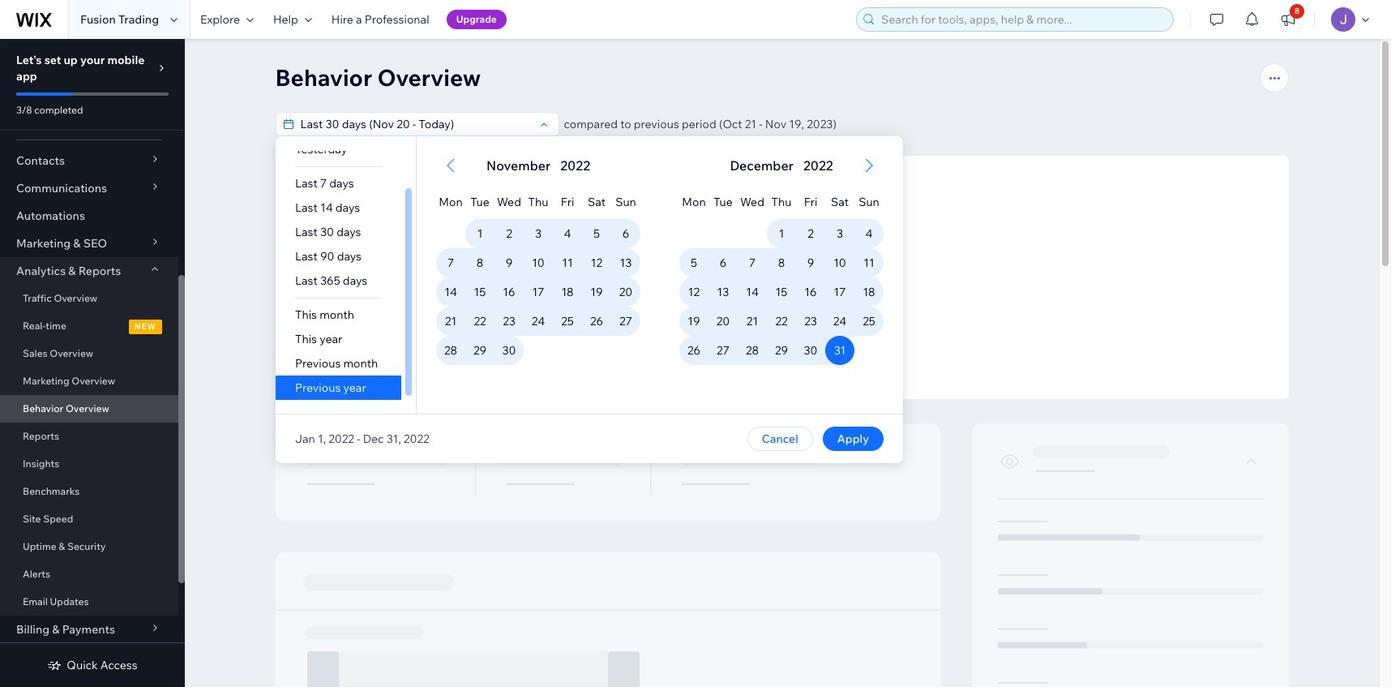 Task type: vqa. For each thing, say whether or not it's contained in the screenshot.


Task type: locate. For each thing, give the bounding box(es) containing it.
last down the last 14 days
[[295, 225, 317, 239]]

2 2 from the left
[[808, 226, 814, 241]]

0 horizontal spatial 13
[[620, 256, 632, 270]]

completed
[[34, 104, 83, 116]]

behavior overview down marketing overview
[[23, 402, 109, 414]]

& down marketing & seo in the left of the page
[[68, 264, 76, 278]]

wed down november
[[497, 195, 521, 209]]

2 1 from the left
[[779, 226, 784, 241]]

1 horizontal spatial 8
[[778, 256, 785, 270]]

1 horizontal spatial sat
[[831, 195, 849, 209]]

1 alert from the left
[[481, 156, 595, 175]]

0 vertical spatial previous
[[295, 356, 341, 371]]

28
[[444, 343, 457, 358], [746, 343, 759, 358]]

0 horizontal spatial behavior overview
[[23, 402, 109, 414]]

site
[[810, 315, 826, 327]]

hire a professional link
[[322, 0, 439, 39]]

0 horizontal spatial 6
[[622, 226, 629, 241]]

0 vertical spatial to
[[621, 117, 632, 131]]

23
[[503, 314, 515, 329], [804, 314, 817, 329]]

1 horizontal spatial sun
[[859, 195, 880, 209]]

1 horizontal spatial 2
[[808, 226, 814, 241]]

3 for 9
[[837, 226, 843, 241]]

overview down marketing overview link
[[66, 402, 109, 414]]

1 horizontal spatial 12
[[688, 285, 700, 299]]

2 row group from the left
[[660, 219, 903, 414]]

more
[[846, 315, 870, 327]]

trading
[[118, 12, 159, 27]]

automations
[[16, 208, 85, 223]]

2 4 from the left
[[865, 226, 873, 241]]

0 horizontal spatial mon
[[439, 195, 462, 209]]

0 vertical spatial 26
[[590, 314, 603, 329]]

row containing 26
[[679, 336, 884, 365]]

1 15 from the left
[[474, 285, 486, 299]]

last up the last 14 days
[[295, 176, 317, 191]]

row containing 5
[[679, 248, 884, 277]]

& inside the uptime & security link
[[59, 540, 65, 552]]

days right 365
[[343, 273, 367, 288]]

27
[[619, 314, 632, 329], [717, 343, 730, 358]]

0 horizontal spatial 19
[[590, 285, 603, 299]]

19
[[590, 285, 603, 299], [688, 314, 700, 329]]

marketing
[[16, 236, 71, 251], [23, 375, 69, 387]]

billing & payments button
[[0, 616, 178, 643]]

1 vertical spatial your
[[787, 315, 807, 327]]

0 horizontal spatial 20
[[619, 285, 632, 299]]

insights
[[23, 457, 59, 470]]

13
[[620, 256, 632, 270], [717, 285, 729, 299]]

& inside marketing & seo dropdown button
[[73, 236, 81, 251]]

1 sat from the left
[[588, 195, 606, 209]]

row containing 21
[[436, 307, 640, 336]]

mon
[[439, 195, 462, 209], [682, 195, 706, 209]]

last 30 days
[[295, 225, 361, 239]]

row containing 12
[[679, 277, 884, 307]]

1 mon tue wed thu from the left
[[439, 195, 548, 209]]

row containing 28
[[436, 336, 640, 365]]

mon tue wed thu down november
[[439, 195, 548, 209]]

2 fri from the left
[[804, 195, 818, 209]]

thu down december
[[771, 195, 792, 209]]

grid containing november
[[417, 136, 660, 414]]

sat down 2023)
[[831, 195, 849, 209]]

0 horizontal spatial tue
[[470, 195, 489, 209]]

last for last 30 days
[[295, 225, 317, 239]]

0 horizontal spatial -
[[357, 432, 360, 446]]

2 3 from the left
[[837, 226, 843, 241]]

1 horizontal spatial mon
[[682, 195, 706, 209]]

upgrade button
[[447, 10, 507, 29]]

traffic down has in the right of the page
[[825, 343, 852, 355]]

2 this from the top
[[295, 332, 317, 346]]

0 vertical spatial this
[[295, 307, 317, 322]]

traffic
[[799, 296, 832, 310], [825, 343, 852, 355]]

1 4 from the left
[[564, 226, 571, 241]]

0 vertical spatial month
[[319, 307, 354, 322]]

1 horizontal spatial behavior overview
[[275, 63, 481, 92]]

this for this month
[[295, 307, 317, 322]]

1,
[[318, 432, 326, 446]]

grid
[[417, 136, 660, 414], [660, 136, 903, 414]]

1 horizontal spatial 25
[[863, 314, 875, 329]]

-
[[759, 117, 763, 131], [357, 432, 360, 446]]

sidebar element
[[0, 39, 185, 687]]

4
[[564, 226, 571, 241], [865, 226, 873, 241]]

1 horizontal spatial 1
[[779, 226, 784, 241]]

tue down november
[[470, 195, 489, 209]]

2 last from the top
[[295, 200, 317, 215]]

last for last 90 days
[[295, 249, 317, 264]]

(oct
[[719, 117, 743, 131]]

0 horizontal spatial 16
[[503, 285, 515, 299]]

1 horizontal spatial 27
[[717, 343, 730, 358]]

1 29 from the left
[[473, 343, 486, 358]]

thu
[[528, 195, 548, 209], [771, 195, 792, 209]]

2022 right 1,
[[328, 432, 354, 446]]

previous down this year
[[295, 356, 341, 371]]

2 sat from the left
[[831, 195, 849, 209]]

overview down analytics & reports
[[54, 292, 98, 304]]

15
[[474, 285, 486, 299], [776, 285, 787, 299]]

your inside "let's set up your mobile app"
[[80, 53, 105, 67]]

27 left how
[[717, 343, 730, 358]]

dec
[[363, 432, 384, 446]]

2 sun from the left
[[859, 195, 880, 209]]

row
[[436, 180, 640, 219], [679, 180, 884, 219], [436, 219, 640, 248], [679, 219, 884, 248], [436, 248, 640, 277], [679, 248, 884, 277], [436, 277, 640, 307], [679, 277, 884, 307], [436, 307, 640, 336], [679, 307, 884, 336], [436, 336, 640, 365], [679, 336, 884, 365], [436, 365, 640, 394], [679, 365, 884, 394]]

& for analytics
[[68, 264, 76, 278]]

1 last from the top
[[295, 176, 317, 191]]

site speed link
[[0, 505, 178, 533]]

1 vertical spatial traffic
[[825, 343, 852, 355]]

to right how
[[762, 343, 771, 355]]

last left the 90
[[295, 249, 317, 264]]

your left site
[[787, 315, 807, 327]]

1 horizontal spatial 9
[[807, 256, 814, 270]]

& inside "billing & payments" dropdown button
[[52, 622, 60, 637]]

uptime & security link
[[0, 533, 178, 560]]

0 vertical spatial marketing
[[16, 236, 71, 251]]

2 horizontal spatial 30
[[804, 343, 818, 358]]

0 vertical spatial 27
[[619, 314, 632, 329]]

9
[[505, 256, 512, 270], [807, 256, 814, 270]]

this up this year
[[295, 307, 317, 322]]

2 28 from the left
[[746, 343, 759, 358]]

& right uptime
[[59, 540, 65, 552]]

0 vertical spatial your
[[80, 53, 105, 67]]

professional
[[365, 12, 430, 27]]

row group
[[417, 219, 660, 414], [660, 219, 903, 414]]

0 horizontal spatial 17
[[532, 285, 544, 299]]

seo
[[83, 236, 107, 251]]

last for last 7 days
[[295, 176, 317, 191]]

1 vertical spatial behavior overview
[[23, 402, 109, 414]]

this year
[[295, 332, 342, 346]]

to left previous
[[621, 117, 632, 131]]

365
[[320, 273, 340, 288]]

19,
[[789, 117, 805, 131]]

month up this year
[[319, 307, 354, 322]]

reports down seo
[[78, 264, 121, 278]]

alert down compared
[[481, 156, 595, 175]]

2 wed from the left
[[740, 195, 764, 209]]

how
[[741, 343, 760, 355]]

0 horizontal spatial sun
[[615, 195, 636, 209]]

& for uptime
[[59, 540, 65, 552]]

your right up
[[80, 53, 105, 67]]

1 tue from the left
[[470, 195, 489, 209]]

1 horizontal spatial 13
[[717, 285, 729, 299]]

marketing inside dropdown button
[[16, 236, 71, 251]]

5 last from the top
[[295, 273, 317, 288]]

0 horizontal spatial 14
[[320, 200, 333, 215]]

analytics & reports button
[[0, 257, 178, 285]]

real-time
[[23, 320, 66, 332]]

mon tue wed thu for 8
[[439, 195, 548, 209]]

0 horizontal spatial 24
[[532, 314, 545, 329]]

26 left you'll
[[590, 314, 603, 329]]

reports
[[78, 264, 121, 278], [23, 430, 59, 442]]

has
[[828, 315, 844, 327]]

0 horizontal spatial 15
[[474, 285, 486, 299]]

1 row group from the left
[[417, 219, 660, 414]]

2 thu from the left
[[771, 195, 792, 209]]

year down the "previous month"
[[343, 380, 366, 395]]

days up last 30 days
[[335, 200, 360, 215]]

0 vertical spatial traffic
[[799, 296, 832, 310]]

- left dec
[[357, 432, 360, 446]]

0 horizontal spatial 9
[[505, 256, 512, 270]]

4 for 10
[[865, 226, 873, 241]]

mon tue wed thu down december
[[682, 195, 792, 209]]

year
[[319, 332, 342, 346], [343, 380, 366, 395]]

time
[[46, 320, 66, 332]]

0 horizontal spatial wed
[[497, 195, 521, 209]]

row containing 19
[[679, 307, 884, 336]]

0 vertical spatial reports
[[78, 264, 121, 278]]

communications
[[16, 181, 107, 195]]

1 3 from the left
[[535, 226, 541, 241]]

1 horizontal spatial to
[[762, 343, 771, 355]]

behavior overview
[[275, 63, 481, 92], [23, 402, 109, 414]]

days for last 30 days
[[336, 225, 361, 239]]

2 mon from the left
[[682, 195, 706, 209]]

2 alert from the left
[[725, 156, 838, 175]]

1 horizontal spatial 24
[[833, 314, 847, 329]]

0 horizontal spatial year
[[319, 332, 342, 346]]

22
[[474, 314, 486, 329], [775, 314, 788, 329]]

1 horizontal spatial 26
[[687, 343, 700, 358]]

1 this from the top
[[295, 307, 317, 322]]

2 tue from the left
[[714, 195, 733, 209]]

- left nov
[[759, 117, 763, 131]]

behavior overview inside sidebar element
[[23, 402, 109, 414]]

1 vertical spatial 5
[[691, 256, 697, 270]]

25
[[561, 314, 574, 329], [863, 314, 875, 329]]

None field
[[296, 113, 534, 135]]

overview down sales overview link
[[72, 375, 115, 387]]

0 horizontal spatial sat
[[588, 195, 606, 209]]

1 horizontal spatial 23
[[804, 314, 817, 329]]

0 horizontal spatial 22
[[474, 314, 486, 329]]

thu down november
[[528, 195, 548, 209]]

1 horizontal spatial year
[[343, 380, 366, 395]]

last for last 14 days
[[295, 200, 317, 215]]

this down this month
[[295, 332, 317, 346]]

1
[[477, 226, 482, 241], [779, 226, 784, 241]]

1 10 from the left
[[532, 256, 545, 270]]

27 left you'll
[[619, 314, 632, 329]]

18
[[561, 285, 574, 299], [863, 285, 875, 299]]

period
[[682, 117, 717, 131]]

mobile
[[107, 53, 145, 67]]

previous for previous year
[[295, 380, 341, 395]]

2 23 from the left
[[804, 314, 817, 329]]

behavior inside sidebar element
[[23, 402, 63, 414]]

marketing up analytics
[[16, 236, 71, 251]]

1 17 from the left
[[532, 285, 544, 299]]

sales overview
[[23, 347, 93, 359]]

8 button
[[1271, 0, 1307, 39]]

1 grid from the left
[[417, 136, 660, 414]]

0 vertical spatial year
[[319, 332, 342, 346]]

your right boost
[[802, 343, 822, 355]]

0 horizontal spatial alert
[[481, 156, 595, 175]]

mon tue wed thu for 6
[[682, 195, 792, 209]]

26
[[590, 314, 603, 329], [687, 343, 700, 358]]

tue
[[470, 195, 489, 209], [714, 195, 733, 209]]

2 previous from the top
[[295, 380, 341, 395]]

3 last from the top
[[295, 225, 317, 239]]

1 fri from the left
[[561, 195, 574, 209]]

29
[[473, 343, 486, 358], [775, 343, 788, 358]]

0 horizontal spatial 25
[[561, 314, 574, 329]]

0 horizontal spatial behavior
[[23, 402, 63, 414]]

overview up marketing overview
[[50, 347, 93, 359]]

sat down compared
[[588, 195, 606, 209]]

0 horizontal spatial 1
[[477, 226, 482, 241]]

1 horizontal spatial 30
[[502, 343, 516, 358]]

last for last 365 days
[[295, 273, 317, 288]]

1 vertical spatial year
[[343, 380, 366, 395]]

2
[[506, 226, 512, 241], [808, 226, 814, 241]]

1 thu from the left
[[528, 195, 548, 209]]

3 for 11
[[535, 226, 541, 241]]

an
[[707, 315, 718, 327]]

1 2 from the left
[[506, 226, 512, 241]]

2022 down 2023)
[[803, 157, 833, 174]]

0 horizontal spatial 29
[[473, 343, 486, 358]]

month
[[319, 307, 354, 322], [343, 356, 378, 371]]

0 horizontal spatial 5
[[593, 226, 600, 241]]

2 mon tue wed thu from the left
[[682, 195, 792, 209]]

1 previous from the top
[[295, 356, 341, 371]]

alert
[[481, 156, 595, 175], [725, 156, 838, 175]]

1 horizontal spatial mon tue wed thu
[[682, 195, 792, 209]]

reports up insights
[[23, 430, 59, 442]]

previous down the "previous month"
[[295, 380, 341, 395]]

1 16 from the left
[[503, 285, 515, 299]]

cancel
[[762, 432, 798, 446]]

traffic inside not enough traffic you'll get an overview once your site has more traffic.
[[799, 296, 832, 310]]

0 vertical spatial behavior
[[275, 63, 372, 92]]

wed down december
[[740, 195, 764, 209]]

1 1 from the left
[[477, 226, 482, 241]]

days for last 14 days
[[335, 200, 360, 215]]

14 inside list box
[[320, 200, 333, 215]]

year for previous year
[[343, 380, 366, 395]]

1 horizontal spatial 29
[[775, 343, 788, 358]]

sat
[[588, 195, 606, 209], [831, 195, 849, 209]]

traffic up site
[[799, 296, 832, 310]]

1 horizontal spatial 17
[[834, 285, 846, 299]]

tue for 6
[[714, 195, 733, 209]]

1 horizontal spatial 18
[[863, 285, 875, 299]]

0 horizontal spatial 4
[[564, 226, 571, 241]]

12
[[591, 256, 602, 270], [688, 285, 700, 299]]

1 horizontal spatial wed
[[740, 195, 764, 209]]

1 horizontal spatial 28
[[746, 343, 759, 358]]

1 horizontal spatial 15
[[776, 285, 787, 299]]

days up last 90 days
[[336, 225, 361, 239]]

26 down get
[[687, 343, 700, 358]]

& for marketing
[[73, 236, 81, 251]]

1 vertical spatial month
[[343, 356, 378, 371]]

1 24 from the left
[[532, 314, 545, 329]]

a
[[356, 12, 362, 27]]

1 11 from the left
[[562, 256, 573, 270]]

1 sun from the left
[[615, 195, 636, 209]]

0 horizontal spatial 28
[[444, 343, 457, 358]]

& inside analytics & reports popup button
[[68, 264, 76, 278]]

2 18 from the left
[[863, 285, 875, 299]]

& for billing
[[52, 622, 60, 637]]

& right billing
[[52, 622, 60, 637]]

days for last 7 days
[[329, 176, 354, 191]]

1 horizontal spatial behavior
[[275, 63, 372, 92]]

1 horizontal spatial 10
[[834, 256, 846, 270]]

set
[[44, 53, 61, 67]]

1 horizontal spatial tue
[[714, 195, 733, 209]]

fri
[[561, 195, 574, 209], [804, 195, 818, 209]]

0 horizontal spatial fri
[[561, 195, 574, 209]]

1 vertical spatial marketing
[[23, 375, 69, 387]]

month up previous year
[[343, 356, 378, 371]]

last down last 7 days
[[295, 200, 317, 215]]

behavior overview down hire a professional
[[275, 63, 481, 92]]

days up the last 14 days
[[329, 176, 354, 191]]

1 vertical spatial 13
[[717, 285, 729, 299]]

behavior down hire
[[275, 63, 372, 92]]

overview
[[377, 63, 481, 92], [54, 292, 98, 304], [50, 347, 93, 359], [72, 375, 115, 387], [66, 402, 109, 414]]

behavior overview link
[[0, 395, 178, 423]]

0 vertical spatial behavior overview
[[275, 63, 481, 92]]

0 horizontal spatial 27
[[619, 314, 632, 329]]

1 23 from the left
[[503, 314, 515, 329]]

0 horizontal spatial 2
[[506, 226, 512, 241]]

behavior down marketing overview
[[23, 402, 63, 414]]

year up the "previous month"
[[319, 332, 342, 346]]

1 horizontal spatial 3
[[837, 226, 843, 241]]

4 last from the top
[[295, 249, 317, 264]]

marketing down sales
[[23, 375, 69, 387]]

fri for 11
[[561, 195, 574, 209]]

& left seo
[[73, 236, 81, 251]]

email updates
[[23, 595, 89, 608]]

0 horizontal spatial 8
[[476, 256, 483, 270]]

alert down nov
[[725, 156, 838, 175]]

0 horizontal spatial 7
[[320, 176, 327, 191]]

security
[[67, 540, 106, 552]]

tue down december
[[714, 195, 733, 209]]

&
[[73, 236, 81, 251], [68, 264, 76, 278], [59, 540, 65, 552], [52, 622, 60, 637]]

0 horizontal spatial reports
[[23, 430, 59, 442]]

last left 365
[[295, 273, 317, 288]]

1 wed from the left
[[497, 195, 521, 209]]

0 horizontal spatial 10
[[532, 256, 545, 270]]

days right the 90
[[337, 249, 361, 264]]

uptime & security
[[23, 540, 106, 552]]

list box
[[275, 137, 416, 400]]

days for last 90 days
[[337, 249, 361, 264]]

1 horizontal spatial thu
[[771, 195, 792, 209]]

2 grid from the left
[[660, 136, 903, 414]]

speed
[[43, 513, 73, 525]]

0 horizontal spatial mon tue wed thu
[[439, 195, 548, 209]]

0 horizontal spatial 30
[[320, 225, 334, 239]]

days
[[329, 176, 354, 191], [335, 200, 360, 215], [336, 225, 361, 239], [337, 249, 361, 264], [343, 273, 367, 288]]

30
[[320, 225, 334, 239], [502, 343, 516, 358], [804, 343, 818, 358]]

1 horizontal spatial fri
[[804, 195, 818, 209]]

1 mon from the left
[[439, 195, 462, 209]]

1 vertical spatial 12
[[688, 285, 700, 299]]

1 9 from the left
[[505, 256, 512, 270]]



Task type: describe. For each thing, give the bounding box(es) containing it.
alert containing november
[[481, 156, 595, 175]]

4 for 12
[[564, 226, 571, 241]]

wed for 7
[[740, 195, 764, 209]]

billing
[[16, 622, 50, 637]]

fusion
[[80, 12, 116, 27]]

1 25 from the left
[[561, 314, 574, 329]]

quick
[[67, 658, 98, 672]]

hire a professional
[[332, 12, 430, 27]]

tue for 8
[[470, 195, 489, 209]]

2022 right 31,
[[403, 432, 429, 446]]

sun for 13
[[615, 195, 636, 209]]

1 for 9
[[477, 226, 482, 241]]

2 for 8
[[808, 226, 814, 241]]

31,
[[386, 432, 401, 446]]

thu for 10
[[528, 195, 548, 209]]

december
[[730, 157, 794, 174]]

previous
[[634, 117, 680, 131]]

enough
[[755, 296, 796, 310]]

2 29 from the left
[[775, 343, 788, 358]]

3/8 completed
[[16, 104, 83, 116]]

alerts link
[[0, 560, 178, 588]]

2 24 from the left
[[833, 314, 847, 329]]

0 vertical spatial 13
[[620, 256, 632, 270]]

you'll
[[663, 315, 687, 327]]

0 horizontal spatial to
[[621, 117, 632, 131]]

1 horizontal spatial 14
[[444, 285, 457, 299]]

alert containing december
[[725, 156, 838, 175]]

marketing for marketing overview
[[23, 375, 69, 387]]

2 11 from the left
[[864, 256, 875, 270]]

2 horizontal spatial 14
[[746, 285, 759, 299]]

2 for 10
[[506, 226, 512, 241]]

0 horizontal spatial 26
[[590, 314, 603, 329]]

year for this year
[[319, 332, 342, 346]]

marketing & seo button
[[0, 230, 178, 257]]

2 16 from the left
[[805, 285, 817, 299]]

app
[[16, 69, 37, 84]]

marketing for marketing & seo
[[16, 236, 71, 251]]

traffic
[[23, 292, 52, 304]]

list box containing yesterday
[[275, 137, 416, 400]]

overview for behavior overview link
[[66, 402, 109, 414]]

row containing 14
[[436, 277, 640, 307]]

2023)
[[807, 117, 837, 131]]

30 inside list box
[[320, 225, 334, 239]]

1 18 from the left
[[561, 285, 574, 299]]

saturday, december 31, 2022 cell
[[825, 336, 855, 365]]

this month
[[295, 307, 354, 322]]

jan 1, 2022 - dec 31, 2022
[[295, 432, 429, 446]]

let's set up your mobile app
[[16, 53, 145, 84]]

alerts
[[23, 568, 50, 580]]

to inside the learn how to boost your traffic link
[[762, 343, 771, 355]]

automations link
[[0, 202, 178, 230]]

marketing overview link
[[0, 367, 178, 395]]

1 for 7
[[779, 226, 784, 241]]

learn how to boost your traffic link
[[713, 342, 852, 356]]

0 vertical spatial 5
[[593, 226, 600, 241]]

0 vertical spatial 19
[[590, 285, 603, 299]]

1 horizontal spatial 20
[[716, 314, 730, 329]]

page skeleton image
[[275, 423, 1289, 687]]

5 inside row
[[691, 256, 697, 270]]

payments
[[62, 622, 115, 637]]

mon for 7
[[439, 195, 462, 209]]

1 vertical spatial -
[[357, 432, 360, 446]]

wed for 9
[[497, 195, 521, 209]]

month for this month
[[319, 307, 354, 322]]

2 9 from the left
[[807, 256, 814, 270]]

overview for traffic overview link
[[54, 292, 98, 304]]

sat for 12
[[588, 195, 606, 209]]

real-
[[23, 320, 46, 332]]

contacts
[[16, 153, 65, 168]]

traffic.
[[872, 315, 901, 327]]

90
[[320, 249, 334, 264]]

1 22 from the left
[[474, 314, 486, 329]]

apply button
[[823, 427, 884, 451]]

mon for 5
[[682, 195, 706, 209]]

analytics
[[16, 264, 66, 278]]

3/8
[[16, 104, 32, 116]]

get
[[689, 315, 705, 327]]

Search for tools, apps, help & more... field
[[877, 8, 1169, 31]]

days for last 365 days
[[343, 273, 367, 288]]

previous for previous month
[[295, 356, 341, 371]]

0 vertical spatial 12
[[591, 256, 602, 270]]

yesterday
[[295, 142, 347, 157]]

quick access button
[[47, 658, 138, 672]]

compared to previous period (oct 21 - nov 19, 2023)
[[564, 117, 837, 131]]

quick access
[[67, 658, 138, 672]]

grid containing december
[[660, 136, 903, 414]]

0 vertical spatial 20
[[619, 285, 632, 299]]

sales overview link
[[0, 340, 178, 367]]

benchmarks
[[23, 485, 80, 497]]

1 vertical spatial 6
[[720, 256, 727, 270]]

overview
[[720, 315, 761, 327]]

reports inside popup button
[[78, 264, 121, 278]]

this for this year
[[295, 332, 317, 346]]

1 horizontal spatial 7
[[447, 256, 454, 270]]

1 28 from the left
[[444, 343, 457, 358]]

overview down the professional
[[377, 63, 481, 92]]

marketing overview
[[23, 375, 115, 387]]

learn
[[713, 343, 739, 355]]

learn how to boost your traffic
[[713, 343, 852, 355]]

help button
[[264, 0, 322, 39]]

overview for sales overview link
[[50, 347, 93, 359]]

last 365 days
[[295, 273, 367, 288]]

up
[[64, 53, 78, 67]]

previous year
[[295, 380, 366, 395]]

0 vertical spatial 6
[[622, 226, 629, 241]]

boost
[[774, 343, 800, 355]]

once
[[763, 315, 785, 327]]

site
[[23, 513, 41, 525]]

month for previous month
[[343, 356, 378, 371]]

last 90 days
[[295, 249, 361, 264]]

fusion trading
[[80, 12, 159, 27]]

new
[[135, 321, 157, 332]]

2 horizontal spatial 7
[[749, 256, 756, 270]]

benchmarks link
[[0, 478, 178, 505]]

2 25 from the left
[[863, 314, 875, 329]]

sat for 10
[[831, 195, 849, 209]]

let's
[[16, 53, 42, 67]]

2 22 from the left
[[775, 314, 788, 329]]

help
[[273, 12, 298, 27]]

2 10 from the left
[[834, 256, 846, 270]]

2 vertical spatial your
[[802, 343, 822, 355]]

last 14 days
[[295, 200, 360, 215]]

not enough traffic you'll get an overview once your site has more traffic.
[[663, 296, 901, 327]]

fri for 9
[[804, 195, 818, 209]]

site speed
[[23, 513, 73, 525]]

analytics & reports
[[16, 264, 121, 278]]

2 15 from the left
[[776, 285, 787, 299]]

row containing 7
[[436, 248, 640, 277]]

uptime
[[23, 540, 56, 552]]

email updates link
[[0, 588, 178, 616]]

your inside not enough traffic you'll get an overview once your site has more traffic.
[[787, 315, 807, 327]]

hire
[[332, 12, 354, 27]]

sun for 11
[[859, 195, 880, 209]]

8 inside button
[[1295, 6, 1300, 16]]

1 horizontal spatial 19
[[688, 314, 700, 329]]

1 vertical spatial 27
[[717, 343, 730, 358]]

communications button
[[0, 174, 178, 202]]

thu for 8
[[771, 195, 792, 209]]

2 17 from the left
[[834, 285, 846, 299]]

marketing & seo
[[16, 236, 107, 251]]

reports link
[[0, 423, 178, 450]]

nov
[[766, 117, 787, 131]]

7 inside list box
[[320, 176, 327, 191]]

email
[[23, 595, 48, 608]]

0 vertical spatial -
[[759, 117, 763, 131]]

2022 down compared
[[560, 157, 590, 174]]

last 7 days
[[295, 176, 354, 191]]

overview for marketing overview link
[[72, 375, 115, 387]]

upgrade
[[456, 13, 497, 25]]

access
[[100, 658, 138, 672]]

31
[[834, 343, 846, 358]]

compared
[[564, 117, 618, 131]]

cancel button
[[747, 427, 813, 451]]

traffic overview
[[23, 292, 98, 304]]



